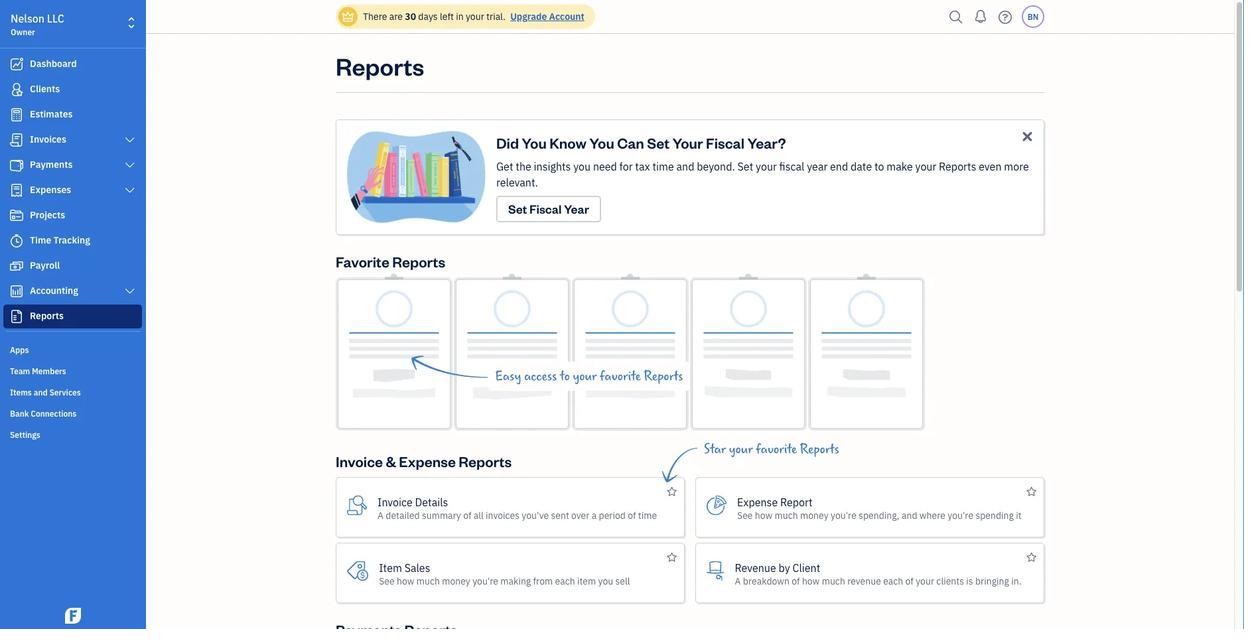 Task type: vqa. For each thing, say whether or not it's contained in the screenshot.
&
yes



Task type: locate. For each thing, give the bounding box(es) containing it.
see left sales
[[379, 575, 395, 587]]

invoice left &
[[336, 452, 383, 471]]

1 horizontal spatial you're
[[831, 509, 857, 521]]

clients
[[30, 83, 60, 95]]

expense inside star your favorite reports invoice & expense reports
[[399, 452, 456, 471]]

and right 'items' at the bottom left
[[34, 387, 48, 398]]

expense
[[399, 452, 456, 471], [738, 495, 778, 509]]

1 vertical spatial time
[[639, 509, 657, 521]]

1 horizontal spatial expense
[[738, 495, 778, 509]]

set fiscal year button
[[497, 196, 601, 222]]

expenses
[[30, 184, 71, 196]]

access
[[524, 369, 557, 384]]

update favorite status for revenue by client image
[[1027, 550, 1037, 566]]

2 horizontal spatial how
[[803, 575, 820, 587]]

0 vertical spatial chevron large down image
[[124, 135, 136, 145]]

money
[[801, 509, 829, 521], [442, 575, 471, 587]]

0 horizontal spatial set
[[509, 201, 527, 217]]

team members link
[[3, 360, 142, 380]]

3 chevron large down image from the top
[[124, 185, 136, 196]]

more
[[1005, 160, 1030, 174]]

where
[[920, 509, 946, 521]]

0 vertical spatial money
[[801, 509, 829, 521]]

1 vertical spatial a
[[735, 575, 741, 587]]

money inside expense report see how much money you're spending, and where you're spending it
[[801, 509, 829, 521]]

0 horizontal spatial a
[[378, 509, 384, 521]]

fiscal left 'year' at top left
[[530, 201, 562, 217]]

2 horizontal spatial set
[[738, 160, 754, 174]]

money up the client
[[801, 509, 829, 521]]

a left detailed
[[378, 509, 384, 521]]

money for report
[[801, 509, 829, 521]]

invoice image
[[9, 133, 25, 147]]

0 horizontal spatial each
[[555, 575, 575, 587]]

chevron large down image down payments link
[[124, 185, 136, 196]]

0 vertical spatial set
[[647, 133, 670, 152]]

bank connections link
[[3, 403, 142, 423]]

you up need
[[590, 133, 615, 152]]

to right date on the top right of the page
[[875, 160, 885, 174]]

reports
[[336, 50, 424, 81], [939, 160, 977, 174], [392, 252, 446, 271], [30, 310, 64, 322], [644, 369, 683, 384], [800, 442, 840, 457], [459, 452, 512, 471]]

each left item
[[555, 575, 575, 587]]

much for report
[[775, 509, 798, 521]]

money for sales
[[442, 575, 471, 587]]

chevron large down image for invoices
[[124, 135, 136, 145]]

did you know you can set your fiscal year?
[[497, 133, 786, 152]]

your left "clients"
[[916, 575, 935, 587]]

client image
[[9, 83, 25, 96]]

1 horizontal spatial to
[[875, 160, 885, 174]]

set inside get the insights you need for tax time and beyond. set your fiscal year end date to make your reports even more relevant.
[[738, 160, 754, 174]]

0 vertical spatial see
[[738, 509, 753, 521]]

1 vertical spatial to
[[560, 369, 570, 384]]

0 horizontal spatial see
[[379, 575, 395, 587]]

a
[[592, 509, 597, 521]]

set right can
[[647, 133, 670, 152]]

0 horizontal spatial how
[[397, 575, 415, 587]]

your inside revenue by client a breakdown of how much revenue each of your clients is bringing in.
[[916, 575, 935, 587]]

close image
[[1020, 129, 1036, 144]]

account
[[549, 10, 585, 23]]

time right tax
[[653, 160, 674, 174]]

know
[[550, 133, 587, 152]]

and inside get the insights you need for tax time and beyond. set your fiscal year end date to make your reports even more relevant.
[[677, 160, 695, 174]]

summary
[[422, 509, 461, 521]]

the
[[516, 160, 532, 174]]

0 horizontal spatial fiscal
[[530, 201, 562, 217]]

see for expense report
[[738, 509, 753, 521]]

invoice inside invoice details a detailed summary of all invoices you've sent over a period of time
[[378, 495, 413, 509]]

you've
[[522, 509, 549, 521]]

2 horizontal spatial and
[[902, 509, 918, 521]]

left
[[440, 10, 454, 23]]

year
[[564, 201, 589, 217]]

you left sell
[[599, 575, 614, 587]]

projects link
[[3, 204, 142, 228]]

how down detailed
[[397, 575, 415, 587]]

your right access
[[573, 369, 597, 384]]

1 vertical spatial you
[[599, 575, 614, 587]]

chevron large down image down estimates 'link'
[[124, 135, 136, 145]]

1 vertical spatial money
[[442, 575, 471, 587]]

0 horizontal spatial you're
[[473, 575, 499, 587]]

2 each from the left
[[884, 575, 904, 587]]

payments link
[[3, 153, 142, 177]]

favorite reports
[[336, 252, 446, 271]]

can
[[618, 133, 645, 152]]

invoices link
[[3, 128, 142, 152]]

see left report
[[738, 509, 753, 521]]

1 horizontal spatial money
[[801, 509, 829, 521]]

and for see
[[902, 509, 918, 521]]

money right sales
[[442, 575, 471, 587]]

see inside item sales see how much money you're making from each item you sell
[[379, 575, 395, 587]]

you're for sales
[[473, 575, 499, 587]]

fiscal
[[780, 160, 805, 174]]

see inside expense report see how much money you're spending, and where you're spending it
[[738, 509, 753, 521]]

and inside expense report see how much money you're spending, and where you're spending it
[[902, 509, 918, 521]]

dashboard image
[[9, 58, 25, 71]]

how left report
[[755, 509, 773, 521]]

to right access
[[560, 369, 570, 384]]

a left breakdown
[[735, 575, 741, 587]]

1 horizontal spatial fiscal
[[706, 133, 745, 152]]

1 horizontal spatial favorite
[[756, 442, 797, 457]]

your
[[466, 10, 484, 23], [756, 160, 777, 174], [916, 160, 937, 174], [573, 369, 597, 384], [729, 442, 753, 457], [916, 575, 935, 587]]

expense inside expense report see how much money you're spending, and where you're spending it
[[738, 495, 778, 509]]

chevron large down image
[[124, 135, 136, 145], [124, 160, 136, 171], [124, 185, 136, 196]]

chevron large down image inside payments link
[[124, 160, 136, 171]]

2 horizontal spatial much
[[822, 575, 846, 587]]

0 vertical spatial a
[[378, 509, 384, 521]]

2 horizontal spatial you're
[[948, 509, 974, 521]]

invoice left details
[[378, 495, 413, 509]]

chevron large down image up expenses link
[[124, 160, 136, 171]]

0 vertical spatial favorite
[[600, 369, 641, 384]]

0 vertical spatial time
[[653, 160, 674, 174]]

1 vertical spatial expense
[[738, 495, 778, 509]]

set down relevant.
[[509, 201, 527, 217]]

2 vertical spatial and
[[902, 509, 918, 521]]

reports link
[[3, 305, 142, 329]]

timer image
[[9, 234, 25, 248]]

even
[[979, 160, 1002, 174]]

1 horizontal spatial each
[[884, 575, 904, 587]]

how for item
[[397, 575, 415, 587]]

2 chevron large down image from the top
[[124, 160, 136, 171]]

settings link
[[3, 424, 142, 444]]

1 horizontal spatial you
[[599, 575, 614, 587]]

1 horizontal spatial how
[[755, 509, 773, 521]]

0 vertical spatial to
[[875, 160, 885, 174]]

you're left spending,
[[831, 509, 857, 521]]

fiscal up beyond.
[[706, 133, 745, 152]]

reports inside 'main' element
[[30, 310, 64, 322]]

easy
[[495, 369, 521, 384]]

your inside star your favorite reports invoice & expense reports
[[729, 442, 753, 457]]

did you know you can set your fiscal year? image
[[347, 131, 497, 224]]

1 horizontal spatial and
[[677, 160, 695, 174]]

0 vertical spatial invoice
[[336, 452, 383, 471]]

time
[[30, 234, 51, 246]]

how right by
[[803, 575, 820, 587]]

you're right where
[[948, 509, 974, 521]]

revenue
[[848, 575, 882, 587]]

apps link
[[3, 339, 142, 359]]

0 horizontal spatial expense
[[399, 452, 456, 471]]

each inside revenue by client a breakdown of how much revenue each of your clients is bringing in.
[[884, 575, 904, 587]]

0 horizontal spatial to
[[560, 369, 570, 384]]

and left where
[[902, 509, 918, 521]]

much
[[775, 509, 798, 521], [417, 575, 440, 587], [822, 575, 846, 587]]

you left need
[[574, 160, 591, 174]]

details
[[415, 495, 448, 509]]

each inside item sales see how much money you're making from each item you sell
[[555, 575, 575, 587]]

1 vertical spatial see
[[379, 575, 395, 587]]

1 horizontal spatial much
[[775, 509, 798, 521]]

much inside expense report see how much money you're spending, and where you're spending it
[[775, 509, 798, 521]]

how
[[755, 509, 773, 521], [397, 575, 415, 587], [803, 575, 820, 587]]

1 vertical spatial fiscal
[[530, 201, 562, 217]]

dashboard
[[30, 57, 77, 70]]

0 vertical spatial expense
[[399, 452, 456, 471]]

1 horizontal spatial a
[[735, 575, 741, 587]]

your down year?
[[756, 160, 777, 174]]

favorite
[[336, 252, 390, 271]]

need
[[593, 160, 617, 174]]

1 horizontal spatial you
[[590, 133, 615, 152]]

favorite
[[600, 369, 641, 384], [756, 442, 797, 457]]

you're left making at the left bottom of page
[[473, 575, 499, 587]]

revenue
[[735, 561, 777, 575]]

apps
[[10, 345, 29, 355]]

much right the client
[[822, 575, 846, 587]]

1 chevron large down image from the top
[[124, 135, 136, 145]]

you inside item sales see how much money you're making from each item you sell
[[599, 575, 614, 587]]

2 vertical spatial set
[[509, 201, 527, 217]]

2 vertical spatial chevron large down image
[[124, 185, 136, 196]]

you're inside item sales see how much money you're making from each item you sell
[[473, 575, 499, 587]]

&
[[386, 452, 396, 471]]

how inside expense report see how much money you're spending, and where you're spending it
[[755, 509, 773, 521]]

crown image
[[341, 10, 355, 24]]

1 vertical spatial invoice
[[378, 495, 413, 509]]

get the insights you need for tax time and beyond. set your fiscal year end date to make your reports even more relevant.
[[497, 160, 1030, 190]]

there
[[363, 10, 387, 23]]

set right beyond.
[[738, 160, 754, 174]]

0 horizontal spatial favorite
[[600, 369, 641, 384]]

1 vertical spatial favorite
[[756, 442, 797, 457]]

invoice inside star your favorite reports invoice & expense reports
[[336, 452, 383, 471]]

1 vertical spatial set
[[738, 160, 754, 174]]

money inside item sales see how much money you're making from each item you sell
[[442, 575, 471, 587]]

expense right &
[[399, 452, 456, 471]]

you up "the"
[[522, 133, 547, 152]]

bn button
[[1022, 5, 1045, 28]]

0 horizontal spatial and
[[34, 387, 48, 398]]

make
[[887, 160, 913, 174]]

chevron large down image inside expenses link
[[124, 185, 136, 196]]

each right revenue
[[884, 575, 904, 587]]

0 vertical spatial you
[[574, 160, 591, 174]]

days
[[418, 10, 438, 23]]

0 horizontal spatial you
[[522, 133, 547, 152]]

0 horizontal spatial you
[[574, 160, 591, 174]]

time right period
[[639, 509, 657, 521]]

item sales see how much money you're making from each item you sell
[[379, 561, 630, 587]]

expense left report
[[738, 495, 778, 509]]

0 horizontal spatial much
[[417, 575, 440, 587]]

how inside item sales see how much money you're making from each item you sell
[[397, 575, 415, 587]]

and down the your
[[677, 160, 695, 174]]

fiscal
[[706, 133, 745, 152], [530, 201, 562, 217]]

0 vertical spatial and
[[677, 160, 695, 174]]

0 horizontal spatial money
[[442, 575, 471, 587]]

of left all
[[463, 509, 472, 521]]

1 horizontal spatial see
[[738, 509, 753, 521]]

much right item
[[417, 575, 440, 587]]

1 vertical spatial and
[[34, 387, 48, 398]]

much up by
[[775, 509, 798, 521]]

your right star
[[729, 442, 753, 457]]

much inside item sales see how much money you're making from each item you sell
[[417, 575, 440, 587]]

members
[[32, 366, 66, 376]]

payments
[[30, 158, 73, 171]]

1 vertical spatial chevron large down image
[[124, 160, 136, 171]]

1 each from the left
[[555, 575, 575, 587]]



Task type: describe. For each thing, give the bounding box(es) containing it.
for
[[620, 160, 633, 174]]

in
[[456, 10, 464, 23]]

payroll link
[[3, 254, 142, 278]]

breakdown
[[743, 575, 790, 587]]

client
[[793, 561, 821, 575]]

accounting
[[30, 284, 78, 297]]

30
[[405, 10, 416, 23]]

payroll
[[30, 259, 60, 272]]

of right period
[[628, 509, 636, 521]]

bn
[[1028, 11, 1039, 22]]

and inside 'main' element
[[34, 387, 48, 398]]

much inside revenue by client a breakdown of how much revenue each of your clients is bringing in.
[[822, 575, 846, 587]]

how inside revenue by client a breakdown of how much revenue each of your clients is bringing in.
[[803, 575, 820, 587]]

a inside invoice details a detailed summary of all invoices you've sent over a period of time
[[378, 509, 384, 521]]

fiscal inside "button"
[[530, 201, 562, 217]]

connections
[[31, 408, 77, 419]]

dashboard link
[[3, 52, 142, 76]]

items and services
[[10, 387, 81, 398]]

services
[[49, 387, 81, 398]]

each for revenue by client
[[884, 575, 904, 587]]

time tracking
[[30, 234, 90, 246]]

time tracking link
[[3, 229, 142, 253]]

period
[[599, 509, 626, 521]]

expense image
[[9, 184, 25, 197]]

did
[[497, 133, 519, 152]]

detailed
[[386, 509, 420, 521]]

nelson
[[11, 12, 45, 26]]

your right make
[[916, 160, 937, 174]]

team
[[10, 366, 30, 376]]

favorite inside star your favorite reports invoice & expense reports
[[756, 442, 797, 457]]

1 horizontal spatial set
[[647, 133, 670, 152]]

your right the in
[[466, 10, 484, 23]]

sales
[[405, 561, 430, 575]]

sell
[[616, 575, 630, 587]]

set fiscal year
[[509, 201, 589, 217]]

invoice details a detailed summary of all invoices you've sent over a period of time
[[378, 495, 657, 521]]

by
[[779, 561, 790, 575]]

over
[[572, 509, 590, 521]]

report image
[[9, 310, 25, 323]]

to inside get the insights you need for tax time and beyond. set your fiscal year end date to make your reports even more relevant.
[[875, 160, 885, 174]]

report
[[781, 495, 813, 509]]

llc
[[47, 12, 64, 26]]

see for item sales
[[379, 575, 395, 587]]

projects
[[30, 209, 65, 221]]

upgrade
[[511, 10, 547, 23]]

beyond.
[[697, 160, 735, 174]]

items
[[10, 387, 32, 398]]

making
[[501, 575, 531, 587]]

tracking
[[53, 234, 90, 246]]

search image
[[946, 7, 967, 27]]

spending,
[[859, 509, 900, 521]]

trial.
[[487, 10, 506, 23]]

chevron large down image for expenses
[[124, 185, 136, 196]]

payment image
[[9, 159, 25, 172]]

get
[[497, 160, 514, 174]]

update favorite status for invoice details image
[[667, 484, 677, 500]]

are
[[390, 10, 403, 23]]

star
[[704, 442, 726, 457]]

money image
[[9, 260, 25, 273]]

reports inside get the insights you need for tax time and beyond. set your fiscal year end date to make your reports even more relevant.
[[939, 160, 977, 174]]

settings
[[10, 430, 40, 440]]

chevron large down image for payments
[[124, 160, 136, 171]]

0 vertical spatial fiscal
[[706, 133, 745, 152]]

expenses link
[[3, 179, 142, 202]]

your
[[673, 133, 703, 152]]

year
[[807, 160, 828, 174]]

there are 30 days left in your trial. upgrade account
[[363, 10, 585, 23]]

1 you from the left
[[522, 133, 547, 152]]

estimate image
[[9, 108, 25, 121]]

each for item sales
[[555, 575, 575, 587]]

items and services link
[[3, 382, 142, 402]]

in.
[[1012, 575, 1022, 587]]

star your favorite reports invoice & expense reports
[[336, 442, 840, 471]]

update favorite status for item sales image
[[667, 550, 677, 566]]

estimates
[[30, 108, 73, 120]]

revenue by client a breakdown of how much revenue each of your clients is bringing in.
[[735, 561, 1022, 587]]

item
[[379, 561, 402, 575]]

date
[[851, 160, 872, 174]]

item
[[578, 575, 596, 587]]

how for expense
[[755, 509, 773, 521]]

time inside invoice details a detailed summary of all invoices you've sent over a period of time
[[639, 509, 657, 521]]

tax
[[636, 160, 650, 174]]

time inside get the insights you need for tax time and beyond. set your fiscal year end date to make your reports even more relevant.
[[653, 160, 674, 174]]

owner
[[11, 27, 35, 37]]

and for insights
[[677, 160, 695, 174]]

bank
[[10, 408, 29, 419]]

main element
[[0, 0, 179, 629]]

accounting link
[[3, 279, 142, 303]]

of left "clients"
[[906, 575, 914, 587]]

project image
[[9, 209, 25, 222]]

you're for report
[[831, 509, 857, 521]]

clients link
[[3, 78, 142, 102]]

chart image
[[9, 285, 25, 298]]

from
[[533, 575, 553, 587]]

go to help image
[[995, 7, 1016, 27]]

chevron large down image
[[124, 286, 136, 297]]

upgrade account link
[[508, 10, 585, 23]]

freshbooks image
[[62, 608, 84, 624]]

bringing
[[976, 575, 1010, 587]]

easy access to your favorite reports
[[495, 369, 683, 384]]

expense report see how much money you're spending, and where you're spending it
[[738, 495, 1022, 521]]

notifications image
[[971, 3, 992, 30]]

2 you from the left
[[590, 133, 615, 152]]

team members
[[10, 366, 66, 376]]

end
[[831, 160, 849, 174]]

a inside revenue by client a breakdown of how much revenue each of your clients is bringing in.
[[735, 575, 741, 587]]

you inside get the insights you need for tax time and beyond. set your fiscal year end date to make your reports even more relevant.
[[574, 160, 591, 174]]

set inside "button"
[[509, 201, 527, 217]]

relevant.
[[497, 176, 538, 190]]

year?
[[748, 133, 786, 152]]

insights
[[534, 160, 571, 174]]

update favorite status for expense report image
[[1027, 484, 1037, 500]]

much for sales
[[417, 575, 440, 587]]

clients
[[937, 575, 965, 587]]

all
[[474, 509, 484, 521]]

is
[[967, 575, 974, 587]]

bank connections
[[10, 408, 77, 419]]

invoices
[[30, 133, 66, 145]]

of right by
[[792, 575, 800, 587]]

nelson llc owner
[[11, 12, 64, 37]]



